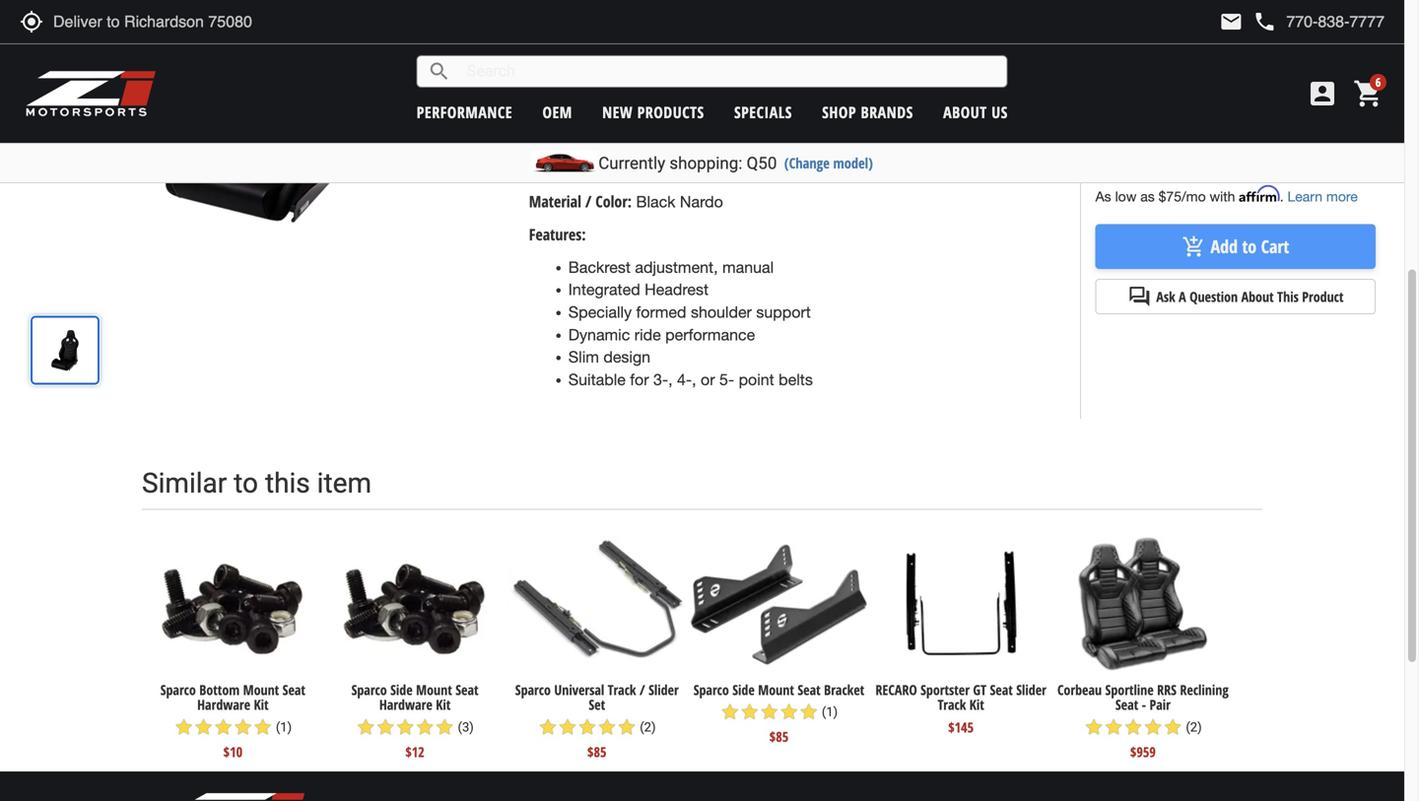 Task type: locate. For each thing, give the bounding box(es) containing it.
seat inside the sparco bottom mount seat hardware kit star star star star star (1) $10
[[283, 681, 306, 699]]

set
[[589, 696, 606, 715]]

$85
[[770, 728, 789, 747], [588, 743, 607, 762]]

dynamic
[[569, 326, 630, 344]]

4 sparco from the left
[[694, 681, 729, 699]]

seat left the bracket
[[798, 681, 821, 699]]

hardware
[[197, 696, 251, 715], [379, 696, 433, 715]]

1 horizontal spatial mount
[[416, 681, 452, 699]]

$12
[[406, 743, 425, 762]]

corbeau
[[1058, 681, 1102, 699]]

0 horizontal spatial /
[[586, 191, 592, 212]]

sparco inside the sparco side mount seat bracket star star star star star (1) $85
[[694, 681, 729, 699]]

about
[[944, 102, 988, 123], [1242, 288, 1275, 306]]

(change model) link
[[785, 153, 873, 173]]

0 horizontal spatial ,
[[669, 371, 673, 389]]

a
[[1179, 288, 1187, 306]]

1 horizontal spatial about
[[1242, 288, 1275, 306]]

, left or
[[692, 371, 697, 389]]

similar to this item
[[142, 468, 372, 500]]

rrs
[[1158, 681, 1177, 699]]

1 horizontal spatial performance
[[666, 326, 755, 344]]

performance down search
[[417, 102, 513, 123]]

sparco for sparco bottom mount seat hardware kit star star star star star (1) $10
[[160, 681, 196, 699]]

1 hardware from the left
[[197, 696, 251, 715]]

1 horizontal spatial hardware
[[379, 696, 433, 715]]

recaro sportster gt seat slider track kit $145
[[876, 681, 1047, 737]]

seat left the -
[[1116, 696, 1139, 715]]

0 vertical spatial /
[[586, 191, 592, 212]]

2 horizontal spatial kit
[[970, 696, 985, 715]]

as
[[1096, 188, 1112, 204]]

3 mount from the left
[[759, 681, 795, 699]]

hardware up $12
[[379, 696, 433, 715]]

to
[[1243, 235, 1257, 259], [234, 468, 258, 500]]

to right add
[[1243, 235, 1257, 259]]

sparco for sparco side mount seat hardware kit star star star star star (3) $12
[[352, 681, 387, 699]]

cart
[[1262, 235, 1290, 259]]

0 horizontal spatial slider
[[649, 681, 679, 699]]

seat inside the sparco side mount seat bracket star star star star star (1) $85
[[798, 681, 821, 699]]

4-
[[677, 371, 692, 389]]

recaro
[[876, 681, 918, 699]]

0 horizontal spatial about
[[944, 102, 988, 123]]

track up $145
[[938, 696, 967, 715]]

0 horizontal spatial mount
[[243, 681, 279, 699]]

,
[[669, 371, 673, 389], [692, 371, 697, 389]]

mount
[[243, 681, 279, 699], [416, 681, 452, 699], [759, 681, 795, 699]]

products
[[638, 102, 705, 123]]

1 horizontal spatial (1)
[[822, 705, 838, 720]]

formed
[[636, 303, 687, 321]]

this
[[265, 468, 310, 500]]

3 sparco from the left
[[515, 681, 551, 699]]

ride
[[635, 326, 661, 344]]

0 horizontal spatial kit
[[254, 696, 269, 715]]

1 vertical spatial to
[[234, 468, 258, 500]]

add_shopping_cart
[[1183, 235, 1206, 259]]

0 horizontal spatial $85
[[588, 743, 607, 762]]

1 horizontal spatial ,
[[692, 371, 697, 389]]

, left 4-
[[669, 371, 673, 389]]

about inside question_answer ask a question about this product
[[1242, 288, 1275, 306]]

sparco universal track / slider set star star star star star (2) $85
[[515, 681, 679, 762]]

track
[[608, 681, 636, 699], [938, 696, 967, 715]]

side
[[391, 681, 413, 699], [733, 681, 755, 699]]

1 horizontal spatial $85
[[770, 728, 789, 747]]

2 side from the left
[[733, 681, 755, 699]]

to left the this
[[234, 468, 258, 500]]

2 horizontal spatial mount
[[759, 681, 795, 699]]

mount for sparco side mount seat bracket star star star star star (1) $85
[[759, 681, 795, 699]]

kit inside sparco side mount seat hardware kit star star star star star (3) $12
[[436, 696, 451, 715]]

3 kit from the left
[[970, 696, 985, 715]]

or
[[701, 371, 715, 389]]

slider inside the "recaro sportster gt seat slider track kit $145"
[[1017, 681, 1047, 699]]

seat inside sparco side mount seat hardware kit star star star star star (3) $12
[[456, 681, 479, 699]]

sparco for sparco universal track / slider set star star star star star (2) $85
[[515, 681, 551, 699]]

seat for recaro sportster gt seat slider track kit $145
[[990, 681, 1013, 699]]

1 slider from the left
[[649, 681, 679, 699]]

1 vertical spatial /
[[640, 681, 645, 699]]

kit
[[254, 696, 269, 715], [436, 696, 451, 715], [970, 696, 985, 715]]

for
[[630, 371, 649, 389]]

1 horizontal spatial side
[[733, 681, 755, 699]]

new
[[603, 102, 633, 123]]

mount right the bottom on the left bottom of the page
[[243, 681, 279, 699]]

sparco inside sparco side mount seat hardware kit star star star star star (3) $12
[[352, 681, 387, 699]]

ask
[[1157, 288, 1176, 306]]

mail phone
[[1220, 10, 1277, 34]]

track right the set
[[608, 681, 636, 699]]

seat right gt
[[990, 681, 1013, 699]]

my_location
[[20, 10, 43, 34]]

2 sparco from the left
[[352, 681, 387, 699]]

product
[[1303, 288, 1344, 306]]

sparco inside sparco universal track / slider set star star star star star (2) $85
[[515, 681, 551, 699]]

2 , from the left
[[692, 371, 697, 389]]

track inside the "recaro sportster gt seat slider track kit $145"
[[938, 696, 967, 715]]

suitable
[[569, 371, 626, 389]]

mount left the bracket
[[759, 681, 795, 699]]

kit inside the sparco bottom mount seat hardware kit star star star star star (1) $10
[[254, 696, 269, 715]]

1 side from the left
[[391, 681, 413, 699]]

(1) inside the sparco side mount seat bracket star star star star star (1) $85
[[822, 705, 838, 720]]

new products link
[[603, 102, 705, 123]]

seat for sparco bottom mount seat hardware kit star star star star star (1) $10
[[283, 681, 306, 699]]

1 horizontal spatial /
[[640, 681, 645, 699]]

hardware inside sparco side mount seat hardware kit star star star star star (3) $12
[[379, 696, 433, 715]]

1 horizontal spatial (2)
[[1187, 720, 1203, 735]]

$85 inside the sparco side mount seat bracket star star star star star (1) $85
[[770, 728, 789, 747]]

sparco side mount seat hardware kit star star star star star (3) $12
[[352, 681, 479, 762]]

headrest
[[645, 281, 709, 299]]

0 horizontal spatial (1)
[[276, 720, 292, 735]]

seat up (3)
[[456, 681, 479, 699]]

.
[[1281, 188, 1284, 204]]

learn
[[1288, 188, 1323, 204]]

bracket
[[824, 681, 865, 699]]

1 mount from the left
[[243, 681, 279, 699]]

mount inside the sparco side mount seat bracket star star star star star (1) $85
[[759, 681, 795, 699]]

hardware inside the sparco bottom mount seat hardware kit star star star star star (1) $10
[[197, 696, 251, 715]]

1 horizontal spatial to
[[1243, 235, 1257, 259]]

seat inside the "recaro sportster gt seat slider track kit $145"
[[990, 681, 1013, 699]]

slider
[[649, 681, 679, 699], [1017, 681, 1047, 699]]

2 (2) from the left
[[1187, 720, 1203, 735]]

hardware up $10
[[197, 696, 251, 715]]

more
[[1327, 188, 1359, 204]]

performance
[[417, 102, 513, 123], [666, 326, 755, 344]]

side inside the sparco side mount seat bracket star star star star star (1) $85
[[733, 681, 755, 699]]

(3)
[[458, 720, 474, 735]]

star
[[720, 703, 740, 722], [740, 703, 760, 722], [760, 703, 780, 722], [780, 703, 799, 722], [799, 703, 819, 722], [174, 718, 194, 738], [194, 718, 214, 738], [214, 718, 233, 738], [233, 718, 253, 738], [253, 718, 273, 738], [356, 718, 376, 738], [376, 718, 396, 738], [396, 718, 415, 738], [415, 718, 435, 738], [435, 718, 455, 738], [538, 718, 558, 738], [558, 718, 578, 738], [578, 718, 598, 738], [598, 718, 617, 738], [617, 718, 637, 738], [1085, 718, 1104, 738], [1104, 718, 1124, 738], [1124, 718, 1144, 738], [1144, 718, 1164, 738], [1164, 718, 1183, 738]]

shopping:
[[670, 153, 743, 173]]

0 horizontal spatial hardware
[[197, 696, 251, 715]]

/ left 'color:'
[[586, 191, 592, 212]]

0 horizontal spatial (2)
[[640, 720, 656, 735]]

brands
[[861, 102, 914, 123]]

slim
[[569, 348, 599, 367]]

material
[[529, 191, 582, 212]]

slider left corbeau
[[1017, 681, 1047, 699]]

side inside sparco side mount seat hardware kit star star star star star (3) $12
[[391, 681, 413, 699]]

0 horizontal spatial side
[[391, 681, 413, 699]]

shoulder
[[691, 303, 752, 321]]

mount for sparco side mount seat hardware kit star star star star star (3) $12
[[416, 681, 452, 699]]

5-
[[720, 371, 735, 389]]

/ right the set
[[640, 681, 645, 699]]

$145
[[949, 718, 974, 737]]

performance down shoulder
[[666, 326, 755, 344]]

slider right the set
[[649, 681, 679, 699]]

2 kit from the left
[[436, 696, 451, 715]]

1 kit from the left
[[254, 696, 269, 715]]

in
[[1096, 74, 1109, 96]]

0 vertical spatial performance
[[417, 102, 513, 123]]

model)
[[834, 153, 873, 173]]

mount up $12
[[416, 681, 452, 699]]

0 horizontal spatial track
[[608, 681, 636, 699]]

(1) down the bracket
[[822, 705, 838, 720]]

seat right the bottom on the left bottom of the page
[[283, 681, 306, 699]]

performance inside backrest adjustment, manual integrated headrest specially formed shoulder support dynamic ride performance slim design suitable for 3-, 4-, or 5- point belts
[[666, 326, 755, 344]]

1 vertical spatial about
[[1242, 288, 1275, 306]]

(2) inside corbeau sportline rrs reclining seat - pair star star star star star (2) $959
[[1187, 720, 1203, 735]]

1 sparco from the left
[[160, 681, 196, 699]]

1 (2) from the left
[[640, 720, 656, 735]]

adjustment,
[[635, 258, 718, 276]]

about left "this"
[[1242, 288, 1275, 306]]

mount inside sparco side mount seat hardware kit star star star star star (3) $12
[[416, 681, 452, 699]]

sparco inside the sparco bottom mount seat hardware kit star star star star star (1) $10
[[160, 681, 196, 699]]

specials
[[735, 102, 793, 123]]

slider inside sparco universal track / slider set star star star star star (2) $85
[[649, 681, 679, 699]]

(1) up z1 company logo
[[276, 720, 292, 735]]

mount inside the sparco bottom mount seat hardware kit star star star star star (1) $10
[[243, 681, 279, 699]]

about us link
[[944, 102, 1008, 123]]

in stock, ships within 1 business day. help
[[1096, 72, 1352, 96]]

shopping_cart
[[1354, 78, 1385, 109]]

integrated
[[569, 281, 641, 299]]

us
[[992, 102, 1008, 123]]

seat for sparco side mount seat hardware kit star star star star star (3) $12
[[456, 681, 479, 699]]

currently shopping: q50 (change model)
[[599, 153, 873, 173]]

1 horizontal spatial slider
[[1017, 681, 1047, 699]]

(1)
[[822, 705, 838, 720], [276, 720, 292, 735]]

2 slider from the left
[[1017, 681, 1047, 699]]

as low as $75 /mo with affirm . learn more
[[1096, 186, 1359, 204]]

about left us
[[944, 102, 988, 123]]

mail
[[1220, 10, 1244, 34]]

$85 inside sparco universal track / slider set star star star star star (2) $85
[[588, 743, 607, 762]]

1 horizontal spatial track
[[938, 696, 967, 715]]

2 mount from the left
[[416, 681, 452, 699]]

2 hardware from the left
[[379, 696, 433, 715]]

1 vertical spatial performance
[[666, 326, 755, 344]]

1 horizontal spatial kit
[[436, 696, 451, 715]]



Task type: vqa. For each thing, say whether or not it's contained in the screenshot.


Task type: describe. For each thing, give the bounding box(es) containing it.
learn more link
[[1288, 188, 1359, 204]]

shopping_cart link
[[1349, 78, 1385, 109]]

-
[[1142, 696, 1147, 715]]

side for star
[[733, 681, 755, 699]]

currently
[[599, 153, 666, 173]]

account_box
[[1307, 78, 1339, 109]]

as
[[1141, 188, 1155, 204]]

material / color: black nardo
[[529, 191, 724, 212]]

sparco bottom mount seat hardware kit star star star star star (1) $10
[[160, 681, 306, 762]]

0 horizontal spatial performance
[[417, 102, 513, 123]]

nardo
[[680, 193, 724, 211]]

$10
[[223, 743, 243, 762]]

z1 motorsports logo image
[[25, 69, 157, 118]]

mail link
[[1220, 10, 1244, 34]]

hardware for sparco side mount seat hardware kit star star star star star (3) $12
[[379, 696, 433, 715]]

with
[[1210, 188, 1236, 204]]

sparco side mount seat bracket star star star star star (1) $85
[[694, 681, 865, 747]]

backrest adjustment, manual integrated headrest specially formed shoulder support dynamic ride performance slim design suitable for 3-, 4-, or 5- point belts
[[569, 258, 813, 389]]

question
[[1190, 288, 1239, 306]]

item
[[317, 468, 372, 500]]

0 vertical spatial to
[[1243, 235, 1257, 259]]

(1) inside the sparco bottom mount seat hardware kit star star star star star (1) $10
[[276, 720, 292, 735]]

features:
[[529, 224, 586, 245]]

Search search field
[[451, 56, 1007, 87]]

about us
[[944, 102, 1008, 123]]

seat inside corbeau sportline rrs reclining seat - pair star star star star star (2) $959
[[1116, 696, 1139, 715]]

phone link
[[1254, 10, 1385, 34]]

question_answer
[[1128, 285, 1152, 309]]

specials link
[[735, 102, 793, 123]]

0 horizontal spatial to
[[234, 468, 258, 500]]

support
[[757, 303, 811, 321]]

color:
[[596, 191, 632, 212]]

affirm
[[1240, 186, 1281, 202]]

gt
[[974, 681, 987, 699]]

(2) inside sparco universal track / slider set star star star star star (2) $85
[[640, 720, 656, 735]]

this
[[1278, 288, 1299, 306]]

sportster
[[921, 681, 970, 699]]

new products
[[603, 102, 705, 123]]

ships
[[1153, 74, 1184, 96]]

add_shopping_cart add to cart
[[1183, 235, 1290, 259]]

kit inside the "recaro sportster gt seat slider track kit $145"
[[970, 696, 985, 715]]

universal
[[554, 681, 605, 699]]

$75
[[1159, 188, 1182, 204]]

z1 company logo image
[[183, 792, 306, 802]]

search
[[428, 60, 451, 83]]

oem
[[543, 102, 573, 123]]

1
[[1232, 74, 1240, 96]]

performance link
[[417, 102, 513, 123]]

mount for sparco bottom mount seat hardware kit star star star star star (1) $10
[[243, 681, 279, 699]]

design
[[604, 348, 651, 367]]

stock,
[[1113, 74, 1149, 96]]

help
[[1331, 72, 1352, 94]]

seat for sparco side mount seat bracket star star star star star (1) $85
[[798, 681, 821, 699]]

0 vertical spatial about
[[944, 102, 988, 123]]

1 , from the left
[[669, 371, 673, 389]]

sparco for sparco side mount seat bracket star star star star star (1) $85
[[694, 681, 729, 699]]

pair
[[1150, 696, 1171, 715]]

similar
[[142, 468, 227, 500]]

question_answer ask a question about this product
[[1128, 285, 1344, 309]]

oem link
[[543, 102, 573, 123]]

manual
[[723, 258, 774, 276]]

shop
[[823, 102, 857, 123]]

slider for $145
[[1017, 681, 1047, 699]]

q50
[[747, 153, 777, 173]]

reclining
[[1181, 681, 1229, 699]]

side for kit
[[391, 681, 413, 699]]

sportline
[[1106, 681, 1154, 699]]

kit for sparco bottom mount seat hardware kit star star star star star (1) $10
[[254, 696, 269, 715]]

add
[[1211, 235, 1238, 259]]

account_box link
[[1303, 78, 1344, 109]]

corbeau sportline rrs reclining seat - pair star star star star star (2) $959
[[1058, 681, 1229, 762]]

phone
[[1254, 10, 1277, 34]]

black
[[636, 193, 676, 211]]

hardware for sparco bottom mount seat hardware kit star star star star star (1) $10
[[197, 696, 251, 715]]

low
[[1116, 188, 1137, 204]]

slider for star
[[649, 681, 679, 699]]

kit for sparco side mount seat hardware kit star star star star star (3) $12
[[436, 696, 451, 715]]

shop brands
[[823, 102, 914, 123]]

point
[[739, 371, 775, 389]]

/ inside sparco universal track / slider set star star star star star (2) $85
[[640, 681, 645, 699]]

$959
[[1131, 743, 1156, 762]]

business
[[1244, 74, 1296, 96]]

shop brands link
[[823, 102, 914, 123]]

specially
[[569, 303, 632, 321]]

track inside sparco universal track / slider set star star star star star (2) $85
[[608, 681, 636, 699]]

backrest
[[569, 258, 631, 276]]

bottom
[[199, 681, 240, 699]]



